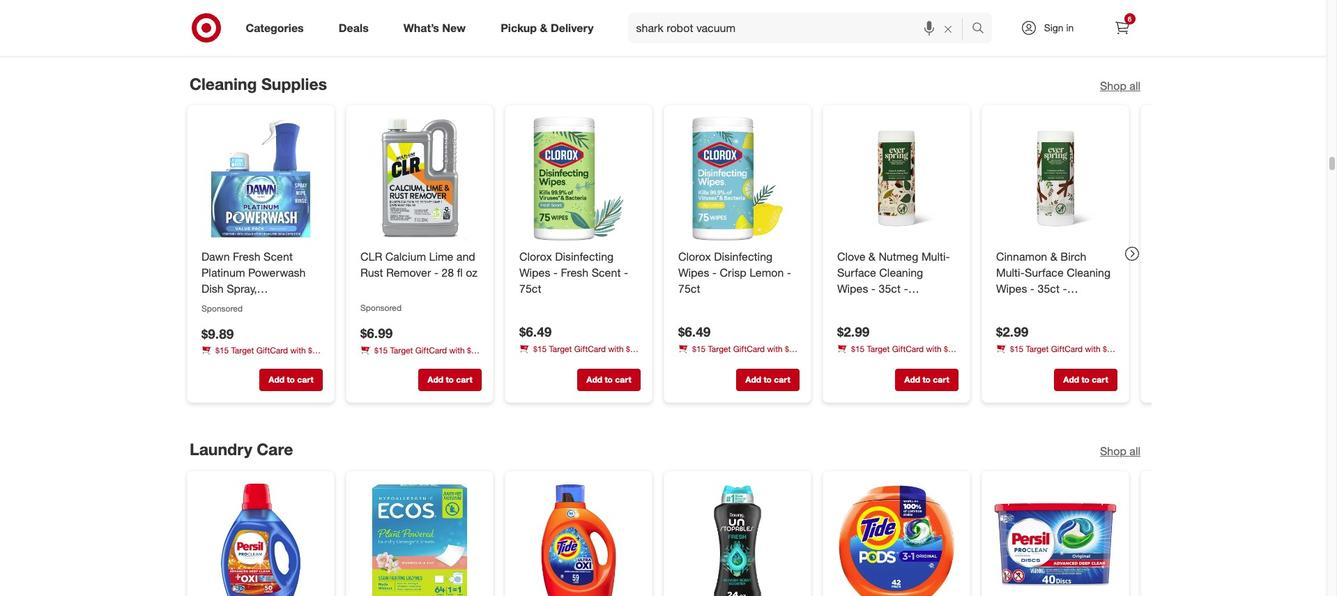 Task type: vqa. For each thing, say whether or not it's contained in the screenshot.
fresh to the top
yes



Task type: describe. For each thing, give the bounding box(es) containing it.
$9.89
[[201, 326, 233, 342]]

lime
[[429, 250, 453, 264]]

wipes inside clove & nutmeg multi- surface cleaning wipes - 35ct - everspring™
[[837, 282, 868, 296]]

0 horizontal spatial cleaning
[[189, 74, 257, 93]]

cart for clorox disinfecting wipes - crisp lemon - 75ct
[[774, 374, 790, 385]]

everspring™ for cinnamon & birch multi-surface cleaning wipes - 35ct - everspring™
[[996, 298, 1055, 311]]

0 vertical spatial dish
[[201, 282, 223, 296]]

cinnamon
[[996, 250, 1047, 264]]

add for clorox disinfecting wipes - crisp lemon - 75ct
[[745, 374, 761, 385]]

shop all link for laundry care
[[1100, 443, 1140, 459]]

clorox disinfecting wipes - crisp lemon - 75ct
[[678, 250, 791, 296]]

surface for cinnamon
[[1024, 266, 1063, 280]]

purchase for clorox disinfecting wipes - fresh scent - 75ct
[[561, 356, 596, 366]]

$50 for cinnamon & birch multi-surface cleaning wipes - 35ct - everspring™
[[1103, 344, 1116, 354]]

target for cinnamon & birch multi-surface cleaning wipes - 35ct - everspring™
[[1026, 344, 1048, 354]]

$15 target giftcard with $50 home care purchase button for clove & nutmeg multi- surface cleaning wipes - 35ct - everspring™
[[837, 343, 958, 366]]

and
[[456, 250, 475, 264]]

crisp
[[719, 266, 746, 280]]

add to cart for clr calcium lime and rust remover - 28 fl oz
[[427, 374, 472, 385]]

multi- for clove & nutmeg multi- surface cleaning wipes - 35ct - everspring™
[[921, 250, 950, 264]]

pickup & delivery link
[[489, 13, 611, 43]]

What can we help you find? suggestions appear below search field
[[628, 13, 975, 43]]

search button
[[965, 13, 999, 46]]

what's new
[[403, 21, 466, 35]]

cart for clorox disinfecting wipes - fresh scent - 75ct
[[615, 374, 631, 385]]

$6.49 for clorox disinfecting wipes - crisp lemon - 75ct
[[678, 324, 710, 340]]

sponsored for $6.99
[[360, 303, 401, 313]]

care for clorox disinfecting wipes - crisp lemon - 75ct
[[701, 356, 718, 366]]

to for clove & nutmeg multi- surface cleaning wipes - 35ct - everspring™
[[922, 374, 930, 385]]

target for clorox disinfecting wipes - crisp lemon - 75ct
[[708, 344, 731, 354]]

clorox disinfecting wipes - crisp lemon - 75ct link
[[678, 249, 796, 297]]

deals
[[339, 21, 369, 35]]

add to cart button for clorox disinfecting wipes - fresh scent - 75ct
[[577, 369, 640, 391]]

remover
[[386, 266, 431, 280]]

add to cart for clorox disinfecting wipes - fresh scent - 75ct
[[586, 374, 631, 385]]

add to cart button for cinnamon & birch multi-surface cleaning wipes - 35ct - everspring™
[[1054, 369, 1117, 391]]

categories
[[246, 21, 304, 35]]

6
[[1128, 15, 1132, 23]]

dawn
[[201, 250, 229, 264]]

$15 target giftcard with $50 home care purchase for cinnamon & birch multi-surface cleaning wipes - 35ct - everspring™
[[996, 344, 1116, 366]]

fresh inside clorox disinfecting wipes - fresh scent - 75ct
[[561, 266, 588, 280]]

all for cleaning supplies
[[1129, 78, 1140, 92]]

$15 target giftcard with $50 home care purchase button for clorox disinfecting wipes - crisp lemon - 75ct
[[678, 343, 799, 366]]

to for clorox disinfecting wipes - fresh scent - 75ct
[[604, 374, 612, 385]]

add for clr calcium lime and rust remover - 28 fl oz
[[427, 374, 443, 385]]

clorox for clorox disinfecting wipes - crisp lemon - 75ct
[[678, 250, 711, 264]]

add to cart for clove & nutmeg multi- surface cleaning wipes - 35ct - everspring™
[[904, 374, 949, 385]]

add to cart for dawn fresh scent platinum powerwash dish spray, dishwashing dish soap - bundle - 16 fl oz
[[268, 374, 313, 385]]

disinfecting for fresh
[[555, 250, 613, 264]]

$6.99
[[360, 325, 392, 341]]

to for clorox disinfecting wipes - crisp lemon - 75ct
[[763, 374, 771, 385]]

dawn fresh scent platinum powerwash dish spray, dishwashing dish soap - bundle - 16 fl oz link
[[201, 249, 320, 327]]

supplies
[[261, 74, 327, 93]]

everspring™ for clove & nutmeg multi- surface cleaning wipes - 35ct - everspring™
[[837, 298, 896, 311]]

35ct for birch
[[1037, 282, 1059, 296]]

28
[[441, 266, 454, 280]]

cart for dawn fresh scent platinum powerwash dish spray, dishwashing dish soap - bundle - 16 fl oz
[[297, 374, 313, 385]]

purchase for cinnamon & birch multi-surface cleaning wipes - 35ct - everspring™
[[1038, 356, 1073, 366]]

scent inside dawn fresh scent platinum powerwash dish spray, dishwashing dish soap - bundle - 16 fl oz
[[263, 250, 292, 264]]

cart for cinnamon & birch multi-surface cleaning wipes - 35ct - everspring™
[[1092, 374, 1108, 385]]

wipes inside cinnamon & birch multi-surface cleaning wipes - 35ct - everspring™
[[996, 282, 1027, 296]]

75ct for clorox disinfecting wipes - fresh scent - 75ct
[[519, 282, 541, 296]]

pickup
[[501, 21, 537, 35]]

35ct for nutmeg
[[878, 282, 900, 296]]

clove & nutmeg multi- surface cleaning wipes - 35ct - everspring™
[[837, 250, 950, 311]]

clorox disinfecting wipes - fresh scent - 75ct link
[[519, 249, 638, 297]]

to for clr calcium lime and rust remover - 28 fl oz
[[445, 374, 453, 385]]

laundry care
[[189, 439, 293, 459]]

$15 for clorox disinfecting wipes - fresh scent - 75ct
[[533, 344, 546, 354]]

giftcard for cinnamon & birch multi-surface cleaning wipes - 35ct - everspring™
[[1051, 344, 1082, 354]]

advertisement region
[[175, 0, 1151, 45]]

care for cinnamon & birch multi-surface cleaning wipes - 35ct - everspring™
[[1019, 356, 1036, 366]]

home for clove & nutmeg multi- surface cleaning wipes - 35ct - everspring™
[[837, 356, 858, 366]]

0 horizontal spatial &
[[540, 21, 548, 35]]

add to cart for cinnamon & birch multi-surface cleaning wipes - 35ct - everspring™
[[1063, 374, 1108, 385]]

add for clorox disinfecting wipes - fresh scent - 75ct
[[586, 374, 602, 385]]

search
[[965, 22, 999, 36]]

clove & nutmeg multi- surface cleaning wipes - 35ct - everspring™ link
[[837, 249, 955, 311]]

what's new link
[[392, 13, 483, 43]]

soap
[[292, 298, 319, 311]]

with for clorox disinfecting wipes - fresh scent - 75ct
[[608, 344, 623, 354]]

giftcard for clorox disinfecting wipes - fresh scent - 75ct
[[574, 344, 606, 354]]

platinum
[[201, 266, 245, 280]]

deals link
[[327, 13, 386, 43]]

shop all link for cleaning supplies
[[1100, 78, 1140, 94]]

multi- for cinnamon & birch multi-surface cleaning wipes - 35ct - everspring™
[[996, 266, 1024, 280]]

rust
[[360, 266, 383, 280]]

$15 target giftcard with $50 home care purchase button for cinnamon & birch multi-surface cleaning wipes - 35ct - everspring™
[[996, 343, 1117, 366]]



Task type: locate. For each thing, give the bounding box(es) containing it.
6 add from the left
[[1063, 374, 1079, 385]]

cart
[[297, 374, 313, 385], [456, 374, 472, 385], [615, 374, 631, 385], [774, 374, 790, 385], [933, 374, 949, 385], [1092, 374, 1108, 385]]

5 add from the left
[[904, 374, 920, 385]]

0 horizontal spatial dish
[[201, 282, 223, 296]]

2 shop all from the top
[[1100, 444, 1140, 458]]

& for clove
[[868, 250, 875, 264]]

& left birch
[[1050, 250, 1057, 264]]

$2.99 for clove & nutmeg multi- surface cleaning wipes - 35ct - everspring™
[[837, 324, 869, 340]]

1 horizontal spatial everspring™
[[996, 298, 1055, 311]]

0 horizontal spatial 75ct
[[519, 282, 541, 296]]

3 add to cart button from the left
[[577, 369, 640, 391]]

$15 target giftcard with $50 home care purchase for clove & nutmeg multi- surface cleaning wipes - 35ct - everspring™
[[837, 344, 957, 366]]

cinnamon & birch multi-surface cleaning wipes - 35ct - everspring™
[[996, 250, 1110, 311]]

fresh inside dawn fresh scent platinum powerwash dish spray, dishwashing dish soap - bundle - 16 fl oz
[[232, 250, 260, 264]]

0 vertical spatial all
[[1129, 78, 1140, 92]]

to for dawn fresh scent platinum powerwash dish spray, dishwashing dish soap - bundle - 16 fl oz
[[286, 374, 294, 385]]

1 $2.99 from the left
[[837, 324, 869, 340]]

dish left soap
[[267, 298, 289, 311]]

0 horizontal spatial $6.49
[[519, 324, 551, 340]]

2 horizontal spatial &
[[1050, 250, 1057, 264]]

shop all
[[1100, 78, 1140, 92], [1100, 444, 1140, 458]]

2 add to cart from the left
[[427, 374, 472, 385]]

clr calcium lime and rust remover - 28 fl oz image
[[357, 117, 481, 241], [357, 117, 481, 241]]

home for cinnamon & birch multi-surface cleaning wipes - 35ct - everspring™
[[996, 356, 1017, 366]]

1 vertical spatial shop
[[1100, 444, 1126, 458]]

add for dawn fresh scent platinum powerwash dish spray, dishwashing dish soap - bundle - 16 fl oz
[[268, 374, 284, 385]]

downy unstopables in-wash fresh scented booster beads image
[[675, 482, 799, 596], [675, 482, 799, 596]]

target for clorox disinfecting wipes - fresh scent - 75ct
[[549, 344, 572, 354]]

cart for clove & nutmeg multi- surface cleaning wipes - 35ct - everspring™
[[933, 374, 949, 385]]

2 75ct from the left
[[678, 282, 700, 296]]

home for clorox disinfecting wipes - crisp lemon - 75ct
[[678, 356, 699, 366]]

35ct down cinnamon
[[1037, 282, 1059, 296]]

clr calcium lime and rust remover - 28 fl oz
[[360, 250, 477, 280]]

1 vertical spatial shop all link
[[1100, 443, 1140, 459]]

cinnamon & birch multi-surface cleaning wipes - 35ct - everspring™ image
[[993, 117, 1117, 241], [993, 117, 1117, 241]]

shop all link
[[1100, 78, 1140, 94], [1100, 443, 1140, 459]]

clorox disinfecting wipes - fresh scent - 75ct image
[[516, 117, 640, 241], [516, 117, 640, 241]]

0 horizontal spatial sponsored
[[201, 303, 242, 314]]

3 add to cart from the left
[[586, 374, 631, 385]]

0 vertical spatial shop all link
[[1100, 78, 1140, 94]]

multi- inside clove & nutmeg multi- surface cleaning wipes - 35ct - everspring™
[[921, 250, 950, 264]]

dish
[[201, 282, 223, 296], [267, 298, 289, 311]]

cart for clr calcium lime and rust remover - 28 fl oz
[[456, 374, 472, 385]]

cleaning
[[189, 74, 257, 93], [879, 266, 923, 280], [1066, 266, 1110, 280]]

lemon
[[749, 266, 784, 280]]

surface down cinnamon
[[1024, 266, 1063, 280]]

fl inside dawn fresh scent platinum powerwash dish spray, dishwashing dish soap - bundle - 16 fl oz
[[270, 313, 276, 327]]

sponsored
[[1110, 46, 1151, 56], [360, 303, 401, 313], [201, 303, 242, 314]]

scent inside clorox disinfecting wipes - fresh scent - 75ct
[[591, 266, 620, 280]]

clorox
[[519, 250, 552, 264], [678, 250, 711, 264]]

dawn fresh scent platinum powerwash dish spray, dishwashing dish soap - bundle - 16 fl oz image
[[198, 117, 322, 241], [198, 117, 322, 241]]

2 disinfecting from the left
[[714, 250, 772, 264]]

2 surface from the left
[[1024, 266, 1063, 280]]

fl
[[457, 266, 462, 280], [270, 313, 276, 327]]

0 vertical spatial scent
[[263, 250, 292, 264]]

6 add to cart from the left
[[1063, 374, 1108, 385]]

$2.99 down cinnamon & birch multi-surface cleaning wipes - 35ct - everspring™
[[996, 324, 1028, 340]]

clr
[[360, 250, 382, 264]]

1 horizontal spatial 35ct
[[1037, 282, 1059, 296]]

multi- right nutmeg
[[921, 250, 950, 264]]

1 horizontal spatial disinfecting
[[714, 250, 772, 264]]

dishwashing
[[201, 298, 264, 311]]

0 vertical spatial fresh
[[232, 250, 260, 264]]

dish down platinum
[[201, 282, 223, 296]]

2 everspring™ from the left
[[996, 298, 1055, 311]]

0 horizontal spatial scent
[[263, 250, 292, 264]]

powerwash
[[248, 266, 305, 280]]

sponsored up $6.99
[[360, 303, 401, 313]]

$15 target giftcard with $50 home care purchase button
[[519, 343, 640, 366], [678, 343, 799, 366], [837, 343, 958, 366], [996, 343, 1117, 366], [360, 344, 481, 368], [201, 345, 322, 368]]

1 add to cart button from the left
[[259, 369, 322, 391]]

care for clove & nutmeg multi- surface cleaning wipes - 35ct - everspring™
[[860, 356, 877, 366]]

fl right the 28
[[457, 266, 462, 280]]

giftcard for clorox disinfecting wipes - crisp lemon - 75ct
[[733, 344, 765, 354]]

wipes inside clorox disinfecting wipes - fresh scent - 75ct
[[519, 266, 550, 280]]

persil discs laundry detergent pacs original - 40ct/35.2oz image
[[993, 482, 1117, 596], [993, 482, 1117, 596]]

disinfecting inside clorox disinfecting wipes - crisp lemon - 75ct
[[714, 250, 772, 264]]

persil oxi liquid laundry detergent image
[[198, 482, 322, 596], [198, 482, 322, 596]]

1 vertical spatial all
[[1129, 444, 1140, 458]]

add to cart button for clorox disinfecting wipes - crisp lemon - 75ct
[[736, 369, 799, 391]]

1 horizontal spatial $2.99
[[996, 324, 1028, 340]]

75ct inside clorox disinfecting wipes - crisp lemon - 75ct
[[678, 282, 700, 296]]

purchase for clove & nutmeg multi- surface cleaning wipes - 35ct - everspring™
[[879, 356, 914, 366]]

4 add to cart button from the left
[[736, 369, 799, 391]]

5 add to cart button from the left
[[895, 369, 958, 391]]

16
[[254, 313, 267, 327]]

5 add to cart from the left
[[904, 374, 949, 385]]

2 add to cart button from the left
[[418, 369, 481, 391]]

1 horizontal spatial multi-
[[996, 266, 1024, 280]]

clorox disinfecting wipes - crisp lemon - 75ct image
[[675, 117, 799, 241], [675, 117, 799, 241]]

shop for laundry care
[[1100, 444, 1126, 458]]

1 75ct from the left
[[519, 282, 541, 296]]

1 horizontal spatial sponsored
[[360, 303, 401, 313]]

$50 for clorox disinfecting wipes - crisp lemon - 75ct
[[785, 344, 798, 354]]

3 to from the left
[[604, 374, 612, 385]]

target for clove & nutmeg multi- surface cleaning wipes - 35ct - everspring™
[[867, 344, 889, 354]]

0 vertical spatial multi-
[[921, 250, 950, 264]]

$15 for clove & nutmeg multi- surface cleaning wipes - 35ct - everspring™
[[851, 344, 864, 354]]

sign in link
[[1008, 13, 1096, 43]]

&
[[540, 21, 548, 35], [868, 250, 875, 264], [1050, 250, 1057, 264]]

surface for clove
[[837, 266, 876, 280]]

giftcard
[[574, 344, 606, 354], [733, 344, 765, 354], [892, 344, 923, 354], [1051, 344, 1082, 354], [415, 345, 447, 356], [256, 346, 288, 356]]

with for clorox disinfecting wipes - crisp lemon - 75ct
[[767, 344, 782, 354]]

1 horizontal spatial fresh
[[561, 266, 588, 280]]

multi- down cinnamon
[[996, 266, 1024, 280]]

1 $6.49 from the left
[[519, 324, 551, 340]]

giftcard for clove & nutmeg multi- surface cleaning wipes - 35ct - everspring™
[[892, 344, 923, 354]]

35ct down nutmeg
[[878, 282, 900, 296]]

2 cart from the left
[[456, 374, 472, 385]]

0 horizontal spatial oz
[[279, 313, 290, 327]]

$15 target giftcard with $50 home care purchase for clorox disinfecting wipes - fresh scent - 75ct
[[519, 344, 639, 366]]

2 $6.49 from the left
[[678, 324, 710, 340]]

clorox for clorox disinfecting wipes - fresh scent - 75ct
[[519, 250, 552, 264]]

1 vertical spatial multi-
[[996, 266, 1024, 280]]

1 shop all from the top
[[1100, 78, 1140, 92]]

1 add from the left
[[268, 374, 284, 385]]

oz inside clr calcium lime and rust remover - 28 fl oz
[[466, 266, 477, 280]]

1 shop all link from the top
[[1100, 78, 1140, 94]]

care
[[543, 356, 559, 366], [701, 356, 718, 366], [860, 356, 877, 366], [1019, 356, 1036, 366], [384, 357, 400, 368], [225, 358, 241, 368]]

$50 for clove & nutmeg multi- surface cleaning wipes - 35ct - everspring™
[[944, 344, 957, 354]]

add to cart for clorox disinfecting wipes - crisp lemon - 75ct
[[745, 374, 790, 385]]

1 vertical spatial scent
[[591, 266, 620, 280]]

sponsored for $9.89
[[201, 303, 242, 314]]

1 shop from the top
[[1100, 78, 1126, 92]]

clorox disinfecting wipes - fresh scent - 75ct
[[519, 250, 628, 296]]

35ct
[[878, 282, 900, 296], [1037, 282, 1059, 296]]

in
[[1066, 22, 1074, 33]]

shop all for care
[[1100, 444, 1140, 458]]

multi- inside cinnamon & birch multi-surface cleaning wipes - 35ct - everspring™
[[996, 266, 1024, 280]]

ecos plastic-free laundry detergent sheets - 7.9oz/64 loads image
[[357, 482, 481, 596], [357, 482, 481, 596]]

surface
[[837, 266, 876, 280], [1024, 266, 1063, 280]]

cleaning for cinnamon
[[1066, 266, 1110, 280]]

1 horizontal spatial &
[[868, 250, 875, 264]]

0 vertical spatial shop all
[[1100, 78, 1140, 92]]

0 horizontal spatial multi-
[[921, 250, 950, 264]]

sponsored down 6 'link'
[[1110, 46, 1151, 56]]

35ct inside clove & nutmeg multi- surface cleaning wipes - 35ct - everspring™
[[878, 282, 900, 296]]

cleaning inside cinnamon & birch multi-surface cleaning wipes - 35ct - everspring™
[[1066, 266, 1110, 280]]

cleaning supplies
[[189, 74, 327, 93]]

75ct for clorox disinfecting wipes - crisp lemon - 75ct
[[678, 282, 700, 296]]

$15 for cinnamon & birch multi-surface cleaning wipes - 35ct - everspring™
[[1010, 344, 1023, 354]]

add to cart button for clove & nutmeg multi- surface cleaning wipes - 35ct - everspring™
[[895, 369, 958, 391]]

home
[[519, 356, 540, 366], [678, 356, 699, 366], [837, 356, 858, 366], [996, 356, 1017, 366], [360, 357, 381, 368], [201, 358, 222, 368]]

$6.49 for clorox disinfecting wipes - fresh scent - 75ct
[[519, 324, 551, 340]]

home for clorox disinfecting wipes - fresh scent - 75ct
[[519, 356, 540, 366]]

0 horizontal spatial fl
[[270, 313, 276, 327]]

what's
[[403, 21, 439, 35]]

clove & nutmeg multi-surface cleaning wipes - 35ct - everspring™ image
[[834, 117, 958, 241], [834, 117, 958, 241]]

1 clorox from the left
[[519, 250, 552, 264]]

delivery
[[551, 21, 594, 35]]

bundle
[[209, 313, 244, 327]]

add to cart button for dawn fresh scent platinum powerwash dish spray, dishwashing dish soap - bundle - 16 fl oz
[[259, 369, 322, 391]]

1 horizontal spatial scent
[[591, 266, 620, 280]]

& for cinnamon
[[1050, 250, 1057, 264]]

1 disinfecting from the left
[[555, 250, 613, 264]]

2 clorox from the left
[[678, 250, 711, 264]]

add to cart button
[[259, 369, 322, 391], [418, 369, 481, 391], [577, 369, 640, 391], [736, 369, 799, 391], [895, 369, 958, 391], [1054, 369, 1117, 391]]

0 vertical spatial oz
[[466, 266, 477, 280]]

- inside clr calcium lime and rust remover - 28 fl oz
[[434, 266, 438, 280]]

1 add to cart from the left
[[268, 374, 313, 385]]

1 horizontal spatial fl
[[457, 266, 462, 280]]

dawn fresh scent platinum powerwash dish spray, dishwashing dish soap - bundle - 16 fl oz
[[201, 250, 319, 327]]

oz right 16
[[279, 313, 290, 327]]

2 add from the left
[[427, 374, 443, 385]]

0 horizontal spatial $2.99
[[837, 324, 869, 340]]

tide plus ultra oxi liquid laundry detergent image
[[516, 482, 640, 596], [516, 482, 640, 596]]

75ct
[[519, 282, 541, 296], [678, 282, 700, 296]]

disinfecting inside clorox disinfecting wipes - fresh scent - 75ct
[[555, 250, 613, 264]]

surface down clove
[[837, 266, 876, 280]]

2 35ct from the left
[[1037, 282, 1059, 296]]

1 to from the left
[[286, 374, 294, 385]]

with for cinnamon & birch multi-surface cleaning wipes - 35ct - everspring™
[[1085, 344, 1100, 354]]

disinfecting for crisp
[[714, 250, 772, 264]]

cleaning inside clove & nutmeg multi- surface cleaning wipes - 35ct - everspring™
[[879, 266, 923, 280]]

6 to from the left
[[1081, 374, 1089, 385]]

$15 target giftcard with $50 home care purchase button for clorox disinfecting wipes - fresh scent - 75ct
[[519, 343, 640, 366]]

cinnamon & birch multi-surface cleaning wipes - 35ct - everspring™ link
[[996, 249, 1114, 311]]

2 all from the top
[[1129, 444, 1140, 458]]

$15 target giftcard with $50 home care purchase for clorox disinfecting wipes - crisp lemon - 75ct
[[678, 344, 798, 366]]

to for cinnamon & birch multi-surface cleaning wipes - 35ct - everspring™
[[1081, 374, 1089, 385]]

nutmeg
[[878, 250, 918, 264]]

1 horizontal spatial $6.49
[[678, 324, 710, 340]]

all for laundry care
[[1129, 444, 1140, 458]]

everspring™ down cinnamon
[[996, 298, 1055, 311]]

2 $2.99 from the left
[[996, 324, 1028, 340]]

with for clove & nutmeg multi- surface cleaning wipes - 35ct - everspring™
[[926, 344, 941, 354]]

3 add from the left
[[586, 374, 602, 385]]

surface inside clove & nutmeg multi- surface cleaning wipes - 35ct - everspring™
[[837, 266, 876, 280]]

& right clove
[[868, 250, 875, 264]]

wipes
[[519, 266, 550, 280], [678, 266, 709, 280], [837, 282, 868, 296], [996, 282, 1027, 296]]

care for clorox disinfecting wipes - fresh scent - 75ct
[[543, 356, 559, 366]]

4 add to cart from the left
[[745, 374, 790, 385]]

1 horizontal spatial dish
[[267, 298, 289, 311]]

shop all for supplies
[[1100, 78, 1140, 92]]

& inside clove & nutmeg multi- surface cleaning wipes - 35ct - everspring™
[[868, 250, 875, 264]]

to
[[286, 374, 294, 385], [445, 374, 453, 385], [604, 374, 612, 385], [763, 374, 771, 385], [922, 374, 930, 385], [1081, 374, 1089, 385]]

add for clove & nutmeg multi- surface cleaning wipes - 35ct - everspring™
[[904, 374, 920, 385]]

oz inside dawn fresh scent platinum powerwash dish spray, dishwashing dish soap - bundle - 16 fl oz
[[279, 313, 290, 327]]

75ct inside clorox disinfecting wipes - fresh scent - 75ct
[[519, 282, 541, 296]]

4 to from the left
[[763, 374, 771, 385]]

purchase for clorox disinfecting wipes - crisp lemon - 75ct
[[720, 356, 755, 366]]

add to cart button for clr calcium lime and rust remover - 28 fl oz
[[418, 369, 481, 391]]

1 35ct from the left
[[878, 282, 900, 296]]

birch
[[1060, 250, 1086, 264]]

1 vertical spatial fresh
[[561, 266, 588, 280]]

1 all from the top
[[1129, 78, 1140, 92]]

shop for cleaning supplies
[[1100, 78, 1126, 92]]

0 horizontal spatial 35ct
[[878, 282, 900, 296]]

1 horizontal spatial surface
[[1024, 266, 1063, 280]]

target
[[549, 344, 572, 354], [708, 344, 731, 354], [867, 344, 889, 354], [1026, 344, 1048, 354], [390, 345, 413, 356], [231, 346, 254, 356]]

4 add from the left
[[745, 374, 761, 385]]

sign in
[[1044, 22, 1074, 33]]

1 vertical spatial oz
[[279, 313, 290, 327]]

& right pickup
[[540, 21, 548, 35]]

1 horizontal spatial oz
[[466, 266, 477, 280]]

clove
[[837, 250, 865, 264]]

$15 target giftcard with $50 home care purchase
[[519, 344, 639, 366], [678, 344, 798, 366], [837, 344, 957, 366], [996, 344, 1116, 366], [360, 345, 480, 368], [201, 346, 321, 368]]

2 to from the left
[[445, 374, 453, 385]]

1 vertical spatial shop all
[[1100, 444, 1140, 458]]

fl inside clr calcium lime and rust remover - 28 fl oz
[[457, 266, 462, 280]]

all
[[1129, 78, 1140, 92], [1129, 444, 1140, 458]]

5 to from the left
[[922, 374, 930, 385]]

-
[[434, 266, 438, 280], [553, 266, 557, 280], [624, 266, 628, 280], [712, 266, 716, 280], [787, 266, 791, 280], [871, 282, 875, 296], [903, 282, 908, 296], [1030, 282, 1034, 296], [1062, 282, 1067, 296], [201, 313, 205, 327], [247, 313, 251, 327]]

add to cart
[[268, 374, 313, 385], [427, 374, 472, 385], [586, 374, 631, 385], [745, 374, 790, 385], [904, 374, 949, 385], [1063, 374, 1108, 385]]

categories link
[[234, 13, 321, 43]]

1 vertical spatial dish
[[267, 298, 289, 311]]

clr calcium lime and rust remover - 28 fl oz link
[[360, 249, 479, 281]]

6 add to cart button from the left
[[1054, 369, 1117, 391]]

$15
[[533, 344, 546, 354], [692, 344, 705, 354], [851, 344, 864, 354], [1010, 344, 1023, 354], [374, 345, 387, 356], [215, 346, 228, 356]]

0 horizontal spatial clorox
[[519, 250, 552, 264]]

1 horizontal spatial clorox
[[678, 250, 711, 264]]

2 horizontal spatial cleaning
[[1066, 266, 1110, 280]]

4 cart from the left
[[774, 374, 790, 385]]

$50
[[626, 344, 639, 354], [785, 344, 798, 354], [944, 344, 957, 354], [1103, 344, 1116, 354], [467, 345, 480, 356], [308, 346, 321, 356]]

everspring™ inside cinnamon & birch multi-surface cleaning wipes - 35ct - everspring™
[[996, 298, 1055, 311]]

0 vertical spatial shop
[[1100, 78, 1126, 92]]

fresh
[[232, 250, 260, 264], [561, 266, 588, 280]]

0 vertical spatial fl
[[457, 266, 462, 280]]

$2.99 for cinnamon & birch multi-surface cleaning wipes - 35ct - everspring™
[[996, 324, 1028, 340]]

$6.49
[[519, 324, 551, 340], [678, 324, 710, 340]]

surface inside cinnamon & birch multi-surface cleaning wipes - 35ct - everspring™
[[1024, 266, 1063, 280]]

1 vertical spatial fl
[[270, 313, 276, 327]]

$50 for clorox disinfecting wipes - fresh scent - 75ct
[[626, 344, 639, 354]]

oz down and
[[466, 266, 477, 280]]

1 cart from the left
[[297, 374, 313, 385]]

purchase
[[561, 356, 596, 366], [720, 356, 755, 366], [879, 356, 914, 366], [1038, 356, 1073, 366], [402, 357, 437, 368], [243, 358, 278, 368]]

oz
[[466, 266, 477, 280], [279, 313, 290, 327]]

sign
[[1044, 22, 1064, 33]]

5 cart from the left
[[933, 374, 949, 385]]

add for cinnamon & birch multi-surface cleaning wipes - 35ct - everspring™
[[1063, 374, 1079, 385]]

calcium
[[385, 250, 426, 264]]

6 link
[[1107, 13, 1137, 43]]

$15 for clorox disinfecting wipes - crisp lemon - 75ct
[[692, 344, 705, 354]]

1 horizontal spatial cleaning
[[879, 266, 923, 280]]

3 cart from the left
[[615, 374, 631, 385]]

2 shop from the top
[[1100, 444, 1126, 458]]

everspring™ inside clove & nutmeg multi- surface cleaning wipes - 35ct - everspring™
[[837, 298, 896, 311]]

disinfecting
[[555, 250, 613, 264], [714, 250, 772, 264]]

0 horizontal spatial everspring™
[[837, 298, 896, 311]]

add
[[268, 374, 284, 385], [427, 374, 443, 385], [586, 374, 602, 385], [745, 374, 761, 385], [904, 374, 920, 385], [1063, 374, 1079, 385]]

fl right 16
[[270, 313, 276, 327]]

spray,
[[226, 282, 257, 296]]

$2.99 down clove & nutmeg multi- surface cleaning wipes - 35ct - everspring™
[[837, 324, 869, 340]]

new
[[442, 21, 466, 35]]

35ct inside cinnamon & birch multi-surface cleaning wipes - 35ct - everspring™
[[1037, 282, 1059, 296]]

$2.99
[[837, 324, 869, 340], [996, 324, 1028, 340]]

0 horizontal spatial disinfecting
[[555, 250, 613, 264]]

0 horizontal spatial fresh
[[232, 250, 260, 264]]

wipes inside clorox disinfecting wipes - crisp lemon - 75ct
[[678, 266, 709, 280]]

tide pods laundry detergent pacs - original image
[[834, 482, 958, 596], [834, 482, 958, 596]]

2 horizontal spatial sponsored
[[1110, 46, 1151, 56]]

care
[[256, 439, 293, 459]]

2 shop all link from the top
[[1100, 443, 1140, 459]]

sponsored up $9.89
[[201, 303, 242, 314]]

scent
[[263, 250, 292, 264], [591, 266, 620, 280]]

1 surface from the left
[[837, 266, 876, 280]]

6 cart from the left
[[1092, 374, 1108, 385]]

pickup & delivery
[[501, 21, 594, 35]]

& inside cinnamon & birch multi-surface cleaning wipes - 35ct - everspring™
[[1050, 250, 1057, 264]]

shop
[[1100, 78, 1126, 92], [1100, 444, 1126, 458]]

clorox inside clorox disinfecting wipes - fresh scent - 75ct
[[519, 250, 552, 264]]

laundry
[[189, 439, 252, 459]]

0 horizontal spatial surface
[[837, 266, 876, 280]]

1 everspring™ from the left
[[837, 298, 896, 311]]

everspring™
[[837, 298, 896, 311], [996, 298, 1055, 311]]

multi-
[[921, 250, 950, 264], [996, 266, 1024, 280]]

clorox inside clorox disinfecting wipes - crisp lemon - 75ct
[[678, 250, 711, 264]]

1 horizontal spatial 75ct
[[678, 282, 700, 296]]

with
[[608, 344, 623, 354], [767, 344, 782, 354], [926, 344, 941, 354], [1085, 344, 1100, 354], [449, 345, 464, 356], [290, 346, 306, 356]]

cleaning for clove
[[879, 266, 923, 280]]

everspring™ down clove
[[837, 298, 896, 311]]



